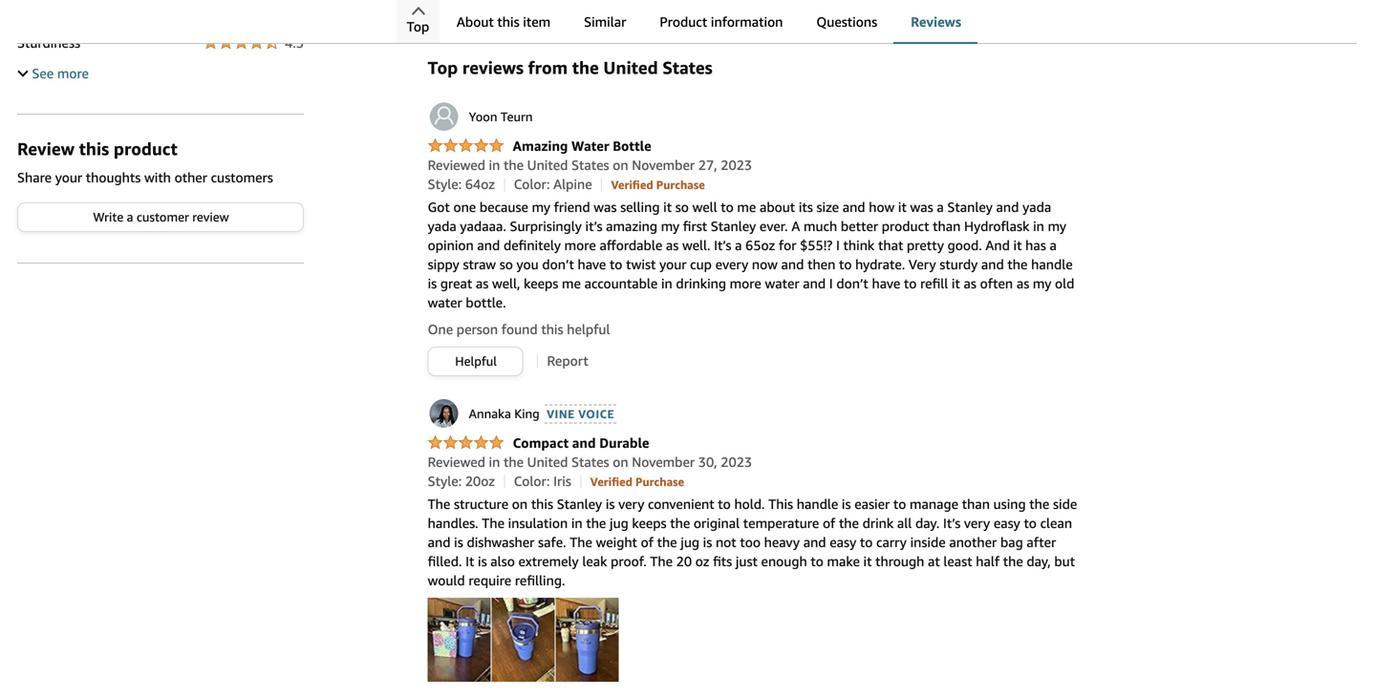Task type: describe. For each thing, give the bounding box(es) containing it.
customer
[[137, 210, 189, 225]]

the inside got one because my friend was selling it so well to me about its size and how it was a stanley and yada yada yadaaa. surprisingly it's amazing my first stanley ever. a much better product than hydroflask in my opinion and definitely more affordable as well. it's a 65oz for $55!? i think that pretty good. and it has a sippy straw so you don't have to twist your cup every now and then to hydrate. very sturdy and the handle is great as well, keeps me accountable in drinking more water and i don't have to refill it as often as my old water bottle.
[[1008, 257, 1028, 273]]

now
[[752, 257, 778, 273]]

drinking
[[676, 276, 727, 292]]

annaka king
[[469, 407, 540, 422]]

it right selling
[[664, 199, 672, 215]]

a right write
[[127, 210, 133, 225]]

extender expand image
[[18, 66, 28, 77]]

see more button
[[17, 66, 89, 81]]

2023 for reviewed in the united states on november 30, 2023
[[721, 455, 752, 470]]

at
[[928, 554, 940, 570]]

the up weight
[[586, 516, 606, 532]]

the down the bag
[[1004, 554, 1024, 570]]

0 horizontal spatial so
[[500, 257, 513, 273]]

has
[[1026, 238, 1047, 253]]

color: for this
[[514, 474, 550, 490]]

to down think
[[839, 257, 852, 273]]

structure
[[454, 497, 509, 513]]

0 horizontal spatial jug
[[610, 516, 629, 532]]

found
[[502, 322, 538, 338]]

and up the better
[[843, 199, 866, 215]]

carry
[[877, 535, 907, 551]]

0 vertical spatial so
[[676, 199, 689, 215]]

for
[[779, 238, 797, 253]]

as left the well.
[[666, 238, 679, 253]]

amazing
[[606, 219, 658, 234]]

to up after
[[1024, 516, 1037, 532]]

0 vertical spatial have
[[578, 257, 606, 273]]

good.
[[948, 238, 982, 253]]

selling
[[621, 199, 660, 215]]

compact and durable
[[513, 436, 650, 451]]

my up the surprisingly
[[532, 199, 551, 215]]

would
[[428, 573, 465, 589]]

2 horizontal spatial more
[[730, 276, 762, 292]]

united for and
[[527, 455, 568, 470]]

verified for selling
[[611, 178, 654, 192]]

first
[[683, 219, 708, 234]]

with
[[144, 170, 171, 186]]

and right heavy
[[804, 535, 827, 551]]

see more
[[32, 66, 89, 81]]

size
[[817, 199, 839, 215]]

verified purchase for selling
[[611, 178, 705, 192]]

and up the often
[[982, 257, 1004, 273]]

helpful link
[[429, 348, 523, 376]]

well.
[[683, 238, 711, 253]]

how
[[869, 199, 895, 215]]

as right the often
[[1017, 276, 1030, 292]]

side
[[1053, 497, 1078, 513]]

and down for at the right top of the page
[[782, 257, 804, 273]]

day.
[[916, 516, 940, 532]]

that
[[879, 238, 904, 253]]

review
[[192, 210, 229, 225]]

the up the "leak" at left
[[570, 535, 593, 551]]

also
[[491, 554, 515, 570]]

durable
[[600, 436, 650, 451]]

filled.
[[428, 554, 462, 570]]

bottle.
[[466, 295, 506, 311]]

than inside got one because my friend was selling it so well to me about its size and how it was a stanley and yada yada yadaaa. surprisingly it's amazing my first stanley ever. a much better product than hydroflask in my opinion and definitely more affordable as well. it's a 65oz for $55!? i think that pretty good. and it has a sippy straw so you don't have to twist your cup every now and then to hydrate. very sturdy and the handle is great as well, keeps me accountable in drinking more water and i don't have to refill it as often as my old water bottle.
[[933, 219, 961, 234]]

reviews
[[463, 57, 524, 78]]

helpful
[[455, 354, 497, 369]]

1 vertical spatial have
[[872, 276, 901, 292]]

one
[[454, 199, 476, 215]]

vine
[[547, 408, 575, 421]]

the up dishwasher
[[482, 516, 505, 532]]

the left the drink
[[839, 516, 859, 532]]

amazing water bottle link
[[428, 138, 652, 155]]

in up 20oz
[[489, 455, 500, 470]]

20
[[677, 554, 692, 570]]

style: 64oz
[[428, 176, 495, 192]]

states for bottle
[[572, 157, 610, 173]]

other
[[175, 170, 207, 186]]

one
[[428, 322, 453, 338]]

the up handles.
[[428, 497, 451, 513]]

0 vertical spatial product
[[114, 139, 178, 159]]

a right has
[[1050, 238, 1057, 253]]

every
[[716, 257, 749, 273]]

handles.
[[428, 516, 479, 532]]

as down sturdy on the top
[[964, 276, 977, 292]]

straw
[[463, 257, 496, 273]]

1 horizontal spatial yada
[[1023, 199, 1052, 215]]

color: alpine
[[514, 176, 592, 192]]

and down yadaaa.
[[477, 238, 500, 253]]

king
[[514, 407, 540, 422]]

vine voice
[[547, 408, 615, 421]]

inside
[[911, 535, 946, 551]]

product inside got one because my friend was selling it so well to me about its size and how it was a stanley and yada yada yadaaa. surprisingly it's amazing my first stanley ever. a much better product than hydroflask in my opinion and definitely more affordable as well. it's a 65oz for $55!? i think that pretty good. and it has a sippy straw so you don't have to twist your cup every now and then to hydrate. very sturdy and the handle is great as well, keeps me accountable in drinking more water and i don't have to refill it as often as my old water bottle.
[[882, 219, 930, 234]]

manage
[[910, 497, 959, 513]]

report link
[[547, 353, 589, 369]]

proof.
[[611, 554, 647, 570]]

your inside got one because my friend was selling it so well to me about its size and how it was a stanley and yada yada yadaaa. surprisingly it's amazing my first stanley ever. a much better product than hydroflask in my opinion and definitely more affordable as well. it's a 65oz for $55!? i think that pretty good. and it has a sippy straw so you don't have to twist your cup every now and then to hydrate. very sturdy and the handle is great as well, keeps me accountable in drinking more water and i don't have to refill it as often as my old water bottle.
[[660, 257, 687, 273]]

sturdy
[[940, 257, 978, 273]]

purchase for convenient
[[636, 476, 684, 489]]

weight
[[596, 535, 638, 551]]

| image for water
[[601, 178, 602, 192]]

to left make
[[811, 554, 824, 570]]

it right how
[[898, 199, 907, 215]]

0 horizontal spatial me
[[562, 276, 581, 292]]

safe.
[[538, 535, 567, 551]]

1 vertical spatial i
[[830, 276, 833, 292]]

as down straw
[[476, 276, 489, 292]]

0 vertical spatial states
[[663, 57, 713, 78]]

bottle
[[613, 138, 652, 154]]

the left 20
[[650, 554, 673, 570]]

vine voice link
[[540, 405, 617, 424]]

0 vertical spatial i
[[836, 238, 840, 253]]

the up 20
[[657, 535, 677, 551]]

compact
[[513, 436, 569, 451]]

purchase for it
[[657, 178, 705, 192]]

0 horizontal spatial very
[[619, 497, 645, 513]]

easier
[[855, 497, 890, 513]]

my left first
[[661, 219, 680, 234]]

helpful
[[567, 322, 610, 338]]

1 horizontal spatial easy
[[994, 516, 1021, 532]]

well
[[693, 199, 718, 215]]

0 horizontal spatial of
[[641, 535, 654, 551]]

it inside the structure on this stanley is very convenient to hold.  this handle is easier to manage than using the side handles.  the insulation in the jug keeps the original temperature of the drink all day.  it's very easy to clean and is dishwasher safe.  the weight of the jug is not too heavy and easy to carry inside another bag after filled.  it is also extremely leak proof.  the 20 oz fits just enough to make it through at least half the day, but would require refilling.
[[864, 554, 872, 570]]

annaka
[[469, 407, 511, 422]]

and down then at the top right of the page
[[803, 276, 826, 292]]

better
[[841, 219, 879, 234]]

on for durable
[[613, 455, 629, 470]]

voice
[[579, 408, 615, 421]]

to up all
[[894, 497, 907, 513]]

this up thoughts
[[79, 139, 109, 159]]

yoon
[[469, 110, 498, 124]]

than inside the structure on this stanley is very convenient to hold.  this handle is easier to manage than using the side handles.  the insulation in the jug keeps the original temperature of the drink all day.  it's very easy to clean and is dishwasher safe.  the weight of the jug is not too heavy and easy to carry inside another bag after filled.  it is also extremely leak proof.  the 20 oz fits just enough to make it through at least half the day, but would require refilling.
[[962, 497, 990, 513]]

refill
[[921, 276, 949, 292]]

then
[[808, 257, 836, 273]]

sturdiness
[[17, 35, 80, 51]]

in up has
[[1033, 219, 1045, 234]]

is right it
[[478, 554, 487, 570]]

a up pretty at the top of the page
[[937, 199, 944, 215]]

| image for and
[[581, 476, 582, 489]]

27,
[[699, 157, 718, 173]]

write
[[93, 210, 124, 225]]

0 vertical spatial more
[[57, 66, 89, 81]]

1 horizontal spatial don't
[[837, 276, 869, 292]]

extremely
[[519, 554, 579, 570]]

handle inside the structure on this stanley is very convenient to hold.  this handle is easier to manage than using the side handles.  the insulation in the jug keeps the original temperature of the drink all day.  it's very easy to clean and is dishwasher safe.  the weight of the jug is not too heavy and easy to carry inside another bag after filled.  it is also extremely leak proof.  the 20 oz fits just enough to make it through at least half the day, but would require refilling.
[[797, 497, 839, 513]]

| image for style: 64oz
[[504, 178, 505, 192]]

it left has
[[1014, 238, 1022, 253]]

is left "easier"
[[842, 497, 851, 513]]

one person found this helpful
[[428, 322, 610, 338]]

1 horizontal spatial stanley
[[711, 219, 756, 234]]

is down handles.
[[454, 535, 463, 551]]

to down very
[[904, 276, 917, 292]]

and up hydroflask
[[997, 199, 1019, 215]]

write a customer review link
[[18, 204, 303, 231]]

affordable
[[600, 238, 663, 253]]

all
[[898, 516, 912, 532]]

color: for my
[[514, 176, 550, 192]]

leak
[[582, 554, 607, 570]]

cup
[[690, 257, 712, 273]]

$55!?
[[800, 238, 833, 253]]

person
[[457, 322, 498, 338]]

fits
[[713, 554, 732, 570]]

1 horizontal spatial more
[[565, 238, 596, 253]]



Task type: locate. For each thing, give the bounding box(es) containing it.
0 vertical spatial verified
[[611, 178, 654, 192]]

of up proof.
[[641, 535, 654, 551]]

color: up because
[[514, 176, 550, 192]]

the right from on the top of page
[[572, 57, 599, 78]]

0 horizontal spatial have
[[578, 257, 606, 273]]

much
[[804, 219, 838, 234]]

1 horizontal spatial of
[[823, 516, 836, 532]]

about this item
[[457, 14, 551, 30]]

reviewed in the united states on november 27, 2023
[[428, 157, 752, 173]]

reviewed in the united states on november 30, 2023
[[428, 455, 752, 470]]

1 horizontal spatial keeps
[[632, 516, 667, 532]]

another
[[950, 535, 997, 551]]

0 vertical spatial yada
[[1023, 199, 1052, 215]]

style: up got
[[428, 176, 462, 192]]

information
[[711, 14, 783, 30]]

1 vertical spatial than
[[962, 497, 990, 513]]

november for amazing water bottle
[[632, 157, 695, 173]]

just
[[736, 554, 758, 570]]

0 horizontal spatial i
[[830, 276, 833, 292]]

1 vertical spatial 2023
[[721, 455, 752, 470]]

states down the water
[[572, 157, 610, 173]]

verified purchase link for selling
[[611, 176, 705, 192]]

is up weight
[[606, 497, 615, 513]]

have up accountable
[[578, 257, 606, 273]]

2 was from the left
[[911, 199, 934, 215]]

| image for style: 20oz
[[504, 476, 505, 489]]

this inside the structure on this stanley is very convenient to hold.  this handle is easier to manage than using the side handles.  the insulation in the jug keeps the original temperature of the drink all day.  it's very easy to clean and is dishwasher safe.  the weight of the jug is not too heavy and easy to carry inside another bag after filled.  it is also extremely leak proof.  the 20 oz fits just enough to make it through at least half the day, but would require refilling.
[[531, 497, 554, 513]]

0 vertical spatial top
[[407, 19, 429, 34]]

0 horizontal spatial was
[[594, 199, 617, 215]]

| image right 20oz
[[504, 476, 505, 489]]

keeps inside the structure on this stanley is very convenient to hold.  this handle is easier to manage than using the side handles.  the insulation in the jug keeps the original temperature of the drink all day.  it's very easy to clean and is dishwasher safe.  the weight of the jug is not too heavy and easy to carry inside another bag after filled.  it is also extremely leak proof.  the 20 oz fits just enough to make it through at least half the day, but would require refilling.
[[632, 516, 667, 532]]

in
[[489, 157, 500, 173], [1033, 219, 1045, 234], [661, 276, 673, 292], [489, 455, 500, 470], [572, 516, 583, 532]]

more down every
[[730, 276, 762, 292]]

verified purchase link down durable
[[591, 474, 684, 490]]

least
[[944, 554, 973, 570]]

to down the drink
[[860, 535, 873, 551]]

your left cup
[[660, 257, 687, 273]]

it's inside the structure on this stanley is very convenient to hold.  this handle is easier to manage than using the side handles.  the insulation in the jug keeps the original temperature of the drink all day.  it's very easy to clean and is dishwasher safe.  the weight of the jug is not too heavy and easy to carry inside another bag after filled.  it is also extremely leak proof.  the 20 oz fits just enough to make it through at least half the day, but would require refilling.
[[943, 516, 961, 532]]

1 customer image image from the left
[[428, 599, 491, 683]]

annaka king link
[[428, 398, 540, 430]]

1 horizontal spatial jug
[[681, 535, 700, 551]]

keeps down you
[[524, 276, 559, 292]]

questions
[[817, 14, 878, 30]]

it right make
[[864, 554, 872, 570]]

color:
[[514, 176, 550, 192], [514, 474, 550, 490]]

more right see
[[57, 66, 89, 81]]

0 horizontal spatial product
[[114, 139, 178, 159]]

on down bottle
[[613, 157, 629, 173]]

1 november from the top
[[632, 157, 695, 173]]

in left drinking
[[661, 276, 673, 292]]

1 vertical spatial verified
[[591, 476, 633, 489]]

verified purchase
[[611, 178, 705, 192], [591, 476, 684, 489]]

great
[[441, 276, 472, 292]]

top left about
[[407, 19, 429, 34]]

accountable
[[585, 276, 658, 292]]

1 vertical spatial easy
[[830, 535, 857, 551]]

style: for got
[[428, 176, 462, 192]]

1 vertical spatial me
[[562, 276, 581, 292]]

united down similar
[[604, 57, 658, 78]]

1 vertical spatial your
[[660, 257, 687, 273]]

original
[[694, 516, 740, 532]]

not
[[716, 535, 737, 551]]

this left item
[[497, 14, 520, 30]]

to right well
[[721, 199, 734, 215]]

0 vertical spatial verified purchase
[[611, 178, 705, 192]]

see
[[32, 66, 54, 81]]

very up weight
[[619, 497, 645, 513]]

0 horizontal spatial | image
[[537, 355, 538, 369]]

the down the amazing water bottle link on the top left of the page
[[504, 157, 524, 173]]

1 vertical spatial purchase
[[636, 476, 684, 489]]

sippy
[[428, 257, 460, 273]]

but
[[1055, 554, 1076, 570]]

1 horizontal spatial your
[[660, 257, 687, 273]]

1 vertical spatial united
[[527, 157, 568, 173]]

1 horizontal spatial water
[[765, 276, 800, 292]]

1 horizontal spatial it's
[[943, 516, 961, 532]]

through
[[876, 554, 925, 570]]

the
[[428, 497, 451, 513], [482, 516, 505, 532], [570, 535, 593, 551], [650, 554, 673, 570]]

1 vertical spatial | image
[[504, 476, 505, 489]]

on down durable
[[613, 455, 629, 470]]

share
[[17, 170, 52, 186]]

and up filled.
[[428, 535, 451, 551]]

1 vertical spatial top
[[428, 57, 458, 78]]

1 vertical spatial more
[[565, 238, 596, 253]]

1 was from the left
[[594, 199, 617, 215]]

to up accountable
[[610, 257, 623, 273]]

2 reviewed from the top
[[428, 455, 486, 470]]

| image
[[601, 178, 602, 192], [537, 355, 538, 369], [581, 476, 582, 489]]

0 vertical spatial | image
[[601, 178, 602, 192]]

1 horizontal spatial me
[[737, 199, 756, 215]]

it's inside got one because my friend was selling it so well to me about its size and how it was a stanley and yada yada yadaaa. surprisingly it's amazing my first stanley ever. a much better product than hydroflask in my opinion and definitely more affordable as well. it's a 65oz for $55!? i think that pretty good. and it has a sippy straw so you don't have to twist your cup every now and then to hydrate. very sturdy and the handle is great as well, keeps me accountable in drinking more water and i don't have to refill it as often as my old water bottle.
[[714, 238, 732, 253]]

2 november from the top
[[632, 455, 695, 470]]

1 vertical spatial stanley
[[711, 219, 756, 234]]

convenient
[[648, 497, 715, 513]]

| image right iris
[[581, 476, 582, 489]]

2 vertical spatial more
[[730, 276, 762, 292]]

1 color: from the top
[[514, 176, 550, 192]]

| image down reviewed in the united states on november 27, 2023
[[601, 178, 602, 192]]

than left using
[[962, 497, 990, 513]]

and
[[986, 238, 1010, 253]]

2 vertical spatial stanley
[[557, 497, 602, 513]]

handle inside got one because my friend was selling it so well to me about its size and how it was a stanley and yada yada yadaaa. surprisingly it's amazing my first stanley ever. a much better product than hydroflask in my opinion and definitely more affordable as well. it's a 65oz for $55!? i think that pretty good. and it has a sippy straw so you don't have to twist your cup every now and then to hydrate. very sturdy and the handle is great as well, keeps me accountable in drinking more water and i don't have to refill it as often as my old water bottle.
[[1032, 257, 1073, 273]]

keeps inside got one because my friend was selling it so well to me about its size and how it was a stanley and yada yada yadaaa. surprisingly it's amazing my first stanley ever. a much better product than hydroflask in my opinion and definitely more affordable as well. it's a 65oz for $55!? i think that pretty good. and it has a sippy straw so you don't have to twist your cup every now and then to hydrate. very sturdy and the handle is great as well, keeps me accountable in drinking more water and i don't have to refill it as often as my old water bottle.
[[524, 276, 559, 292]]

the down compact and durable link
[[504, 455, 524, 470]]

product information
[[660, 14, 783, 30]]

0 vertical spatial water
[[765, 276, 800, 292]]

2 customer image image from the left
[[492, 599, 555, 683]]

verified purchase down durable
[[591, 476, 684, 489]]

2 style: from the top
[[428, 474, 462, 490]]

states
[[663, 57, 713, 78], [572, 157, 610, 173], [572, 455, 610, 470]]

0 vertical spatial your
[[55, 170, 82, 186]]

report
[[547, 353, 589, 369]]

1 vertical spatial yada
[[428, 219, 457, 234]]

3 customer image image from the left
[[556, 599, 619, 683]]

reviews
[[911, 14, 962, 30]]

handle right this
[[797, 497, 839, 513]]

yada up has
[[1023, 199, 1052, 215]]

oz
[[696, 554, 710, 570]]

65oz
[[746, 238, 775, 253]]

verified purchase link for very
[[591, 474, 684, 490]]

is left not
[[703, 535, 712, 551]]

0 horizontal spatial don't
[[542, 257, 574, 273]]

stanley
[[948, 199, 993, 215], [711, 219, 756, 234], [557, 497, 602, 513]]

0 horizontal spatial handle
[[797, 497, 839, 513]]

it down sturdy on the top
[[952, 276, 961, 292]]

2 | image from the top
[[504, 476, 505, 489]]

1 horizontal spatial was
[[911, 199, 934, 215]]

1 reviewed from the top
[[428, 157, 486, 173]]

the down convenient at the bottom of page
[[670, 516, 690, 532]]

2 horizontal spatial customer image image
[[556, 599, 619, 683]]

half
[[976, 554, 1000, 570]]

1 vertical spatial jug
[[681, 535, 700, 551]]

0 vertical spatial very
[[619, 497, 645, 513]]

1 vertical spatial states
[[572, 157, 610, 173]]

november down durable
[[632, 455, 695, 470]]

0 vertical spatial on
[[613, 157, 629, 173]]

product up share your thoughts with other customers
[[114, 139, 178, 159]]

0 vertical spatial color:
[[514, 176, 550, 192]]

stanley down iris
[[557, 497, 602, 513]]

require
[[469, 573, 512, 589]]

1 vertical spatial | image
[[537, 355, 538, 369]]

stanley up 65oz
[[711, 219, 756, 234]]

yoon teurn link
[[428, 100, 533, 133]]

1 horizontal spatial have
[[872, 276, 901, 292]]

1 horizontal spatial customer image image
[[492, 599, 555, 683]]

water
[[572, 138, 609, 154]]

i down then at the top right of the page
[[830, 276, 833, 292]]

product
[[114, 139, 178, 159], [882, 219, 930, 234]]

reviewed for 64oz
[[428, 157, 486, 173]]

than up good.
[[933, 219, 961, 234]]

verified for very
[[591, 476, 633, 489]]

enough
[[761, 554, 808, 570]]

it's up every
[[714, 238, 732, 253]]

1 vertical spatial handle
[[797, 497, 839, 513]]

1 vertical spatial november
[[632, 455, 695, 470]]

amazing water bottle
[[513, 138, 652, 154]]

insulation
[[508, 516, 568, 532]]

product
[[660, 14, 708, 30]]

1 horizontal spatial i
[[836, 238, 840, 253]]

it
[[466, 554, 474, 570]]

in right insulation
[[572, 516, 583, 532]]

2 2023 from the top
[[721, 455, 752, 470]]

ever.
[[760, 219, 788, 234]]

your right share on the top left
[[55, 170, 82, 186]]

top for top reviews from the united states
[[428, 57, 458, 78]]

united for water
[[527, 157, 568, 173]]

it
[[664, 199, 672, 215], [898, 199, 907, 215], [1014, 238, 1022, 253], [952, 276, 961, 292], [864, 554, 872, 570]]

opinion
[[428, 238, 474, 253]]

clean
[[1041, 516, 1073, 532]]

4.5
[[285, 35, 304, 51]]

the up clean
[[1030, 497, 1050, 513]]

0 horizontal spatial than
[[933, 219, 961, 234]]

reviewed up style: 20oz
[[428, 455, 486, 470]]

amazing
[[513, 138, 568, 154]]

hydroflask
[[965, 219, 1030, 234]]

top reviews from the united states
[[428, 57, 713, 78]]

1 style: from the top
[[428, 176, 462, 192]]

1 vertical spatial verified purchase link
[[591, 474, 684, 490]]

the structure on this stanley is very convenient to hold.  this handle is easier to manage than using the side handles.  the insulation in the jug keeps the original temperature of the drink all day.  it's very easy to clean and is dishwasher safe.  the weight of the jug is not too heavy and easy to carry inside another bag after filled.  it is also extremely leak proof.  the 20 oz fits just enough to make it through at least half the day, but would require refilling.
[[428, 497, 1078, 589]]

states for durable
[[572, 455, 610, 470]]

and inside compact and durable link
[[572, 436, 596, 451]]

this right found on the left
[[541, 322, 564, 338]]

0 vertical spatial easy
[[994, 516, 1021, 532]]

more down it's
[[565, 238, 596, 253]]

customer image image
[[428, 599, 491, 683], [492, 599, 555, 683], [556, 599, 619, 683]]

water down now
[[765, 276, 800, 292]]

the down has
[[1008, 257, 1028, 273]]

2 horizontal spatial | image
[[601, 178, 602, 192]]

2 color: from the top
[[514, 474, 550, 490]]

very up another
[[964, 516, 991, 532]]

top left reviews
[[428, 57, 458, 78]]

0 horizontal spatial stanley
[[557, 497, 602, 513]]

verified down reviewed in the united states on november 30, 2023
[[591, 476, 633, 489]]

using
[[994, 497, 1026, 513]]

30,
[[699, 455, 718, 470]]

i left think
[[836, 238, 840, 253]]

similar
[[584, 14, 626, 30]]

to up original
[[718, 497, 731, 513]]

you
[[517, 257, 539, 273]]

0 vertical spatial reviewed
[[428, 157, 486, 173]]

have
[[578, 257, 606, 273], [872, 276, 901, 292]]

in inside the structure on this stanley is very convenient to hold.  this handle is easier to manage than using the side handles.  the insulation in the jug keeps the original temperature of the drink all day.  it's very easy to clean and is dishwasher safe.  the weight of the jug is not too heavy and easy to carry inside another bag after filled.  it is also extremely leak proof.  the 20 oz fits just enough to make it through at least half the day, but would require refilling.
[[572, 516, 583, 532]]

2 vertical spatial united
[[527, 455, 568, 470]]

1 vertical spatial style:
[[428, 474, 462, 490]]

in up 64oz
[[489, 157, 500, 173]]

on for bottle
[[613, 157, 629, 173]]

color: left iris
[[514, 474, 550, 490]]

2 vertical spatial on
[[512, 497, 528, 513]]

hydrate.
[[856, 257, 906, 273]]

jug up weight
[[610, 516, 629, 532]]

0 horizontal spatial it's
[[714, 238, 732, 253]]

1 horizontal spatial than
[[962, 497, 990, 513]]

0 vertical spatial style:
[[428, 176, 462, 192]]

purchase
[[657, 178, 705, 192], [636, 476, 684, 489]]

1 vertical spatial it's
[[943, 516, 961, 532]]

me up helpful
[[562, 276, 581, 292]]

november down bottle
[[632, 157, 695, 173]]

its
[[799, 199, 813, 215]]

refilling.
[[515, 573, 565, 589]]

0 vertical spatial than
[[933, 219, 961, 234]]

easy up make
[[830, 535, 857, 551]]

2023 for reviewed in the united states on november 27, 2023
[[721, 157, 752, 173]]

0 horizontal spatial keeps
[[524, 276, 559, 292]]

1 horizontal spatial so
[[676, 199, 689, 215]]

handle
[[1032, 257, 1073, 273], [797, 497, 839, 513]]

is inside got one because my friend was selling it so well to me about its size and how it was a stanley and yada yada yadaaa. surprisingly it's amazing my first stanley ever. a much better product than hydroflask in my opinion and definitely more affordable as well. it's a 65oz for $55!? i think that pretty good. and it has a sippy straw so you don't have to twist your cup every now and then to hydrate. very sturdy and the handle is great as well, keeps me accountable in drinking more water and i don't have to refill it as often as my old water bottle.
[[428, 276, 437, 292]]

1 horizontal spatial product
[[882, 219, 930, 234]]

0 vertical spatial me
[[737, 199, 756, 215]]

1 2023 from the top
[[721, 157, 752, 173]]

well,
[[492, 276, 521, 292]]

top for top
[[407, 19, 429, 34]]

reviewed up style: 64oz
[[428, 157, 486, 173]]

my left "old"
[[1033, 276, 1052, 292]]

keeps down convenient at the bottom of page
[[632, 516, 667, 532]]

0 vertical spatial | image
[[504, 178, 505, 192]]

1 horizontal spatial handle
[[1032, 257, 1073, 273]]

yadaaa.
[[460, 219, 506, 234]]

0 vertical spatial stanley
[[948, 199, 993, 215]]

think
[[844, 238, 875, 253]]

0 vertical spatial don't
[[542, 257, 574, 273]]

item
[[523, 14, 551, 30]]

my up "old"
[[1048, 219, 1067, 234]]

0 vertical spatial 2023
[[721, 157, 752, 173]]

0 vertical spatial november
[[632, 157, 695, 173]]

2023 right the 30,
[[721, 455, 752, 470]]

stanley up hydroflask
[[948, 199, 993, 215]]

don't right you
[[542, 257, 574, 273]]

0 vertical spatial united
[[604, 57, 658, 78]]

1 vertical spatial very
[[964, 516, 991, 532]]

2 horizontal spatial stanley
[[948, 199, 993, 215]]

1 vertical spatial reviewed
[[428, 455, 486, 470]]

1 | image from the top
[[504, 178, 505, 192]]

0 horizontal spatial customer image image
[[428, 599, 491, 683]]

reviewed
[[428, 157, 486, 173], [428, 455, 486, 470]]

reviewed for 20oz
[[428, 455, 486, 470]]

i
[[836, 238, 840, 253], [830, 276, 833, 292]]

bag
[[1001, 535, 1024, 551]]

so up well,
[[500, 257, 513, 273]]

0 vertical spatial of
[[823, 516, 836, 532]]

november for compact and durable
[[632, 455, 695, 470]]

style: for the
[[428, 474, 462, 490]]

don't down hydrate.
[[837, 276, 869, 292]]

handle up "old"
[[1032, 257, 1073, 273]]

0 vertical spatial keeps
[[524, 276, 559, 292]]

20oz
[[465, 474, 495, 490]]

a up every
[[735, 238, 742, 253]]

| image
[[504, 178, 505, 192], [504, 476, 505, 489]]

and up reviewed in the united states on november 30, 2023
[[572, 436, 596, 451]]

on up insulation
[[512, 497, 528, 513]]

0 horizontal spatial water
[[428, 295, 462, 311]]

thoughts
[[86, 170, 141, 186]]

top
[[407, 19, 429, 34], [428, 57, 458, 78]]

old
[[1055, 276, 1075, 292]]

compact and durable link
[[428, 436, 650, 453]]

on inside the structure on this stanley is very convenient to hold.  this handle is easier to manage than using the side handles.  the insulation in the jug keeps the original temperature of the drink all day.  it's very easy to clean and is dishwasher safe.  the weight of the jug is not too heavy and easy to carry inside another bag after filled.  it is also extremely leak proof.  the 20 oz fits just enough to make it through at least half the day, but would require refilling.
[[512, 497, 528, 513]]

1 vertical spatial don't
[[837, 276, 869, 292]]

verified purchase for very
[[591, 476, 684, 489]]

because
[[480, 199, 529, 215]]

verified purchase link up selling
[[611, 176, 705, 192]]

stanley inside the structure on this stanley is very convenient to hold.  this handle is easier to manage than using the side handles.  the insulation in the jug keeps the original temperature of the drink all day.  it's very easy to clean and is dishwasher safe.  the weight of the jug is not too heavy and easy to carry inside another bag after filled.  it is also extremely leak proof.  the 20 oz fits just enough to make it through at least half the day, but would require refilling.
[[557, 497, 602, 513]]

very
[[619, 497, 645, 513], [964, 516, 991, 532]]

teurn
[[501, 110, 533, 124]]

0 vertical spatial verified purchase link
[[611, 176, 705, 192]]

of up make
[[823, 516, 836, 532]]



Task type: vqa. For each thing, say whether or not it's contained in the screenshot.
S7 inside roborock 6 Packs Disposal Vacuum Bags for S8 Pro Ultra, S8+, S7 Max Ultra/MaxV Ultra…
no



